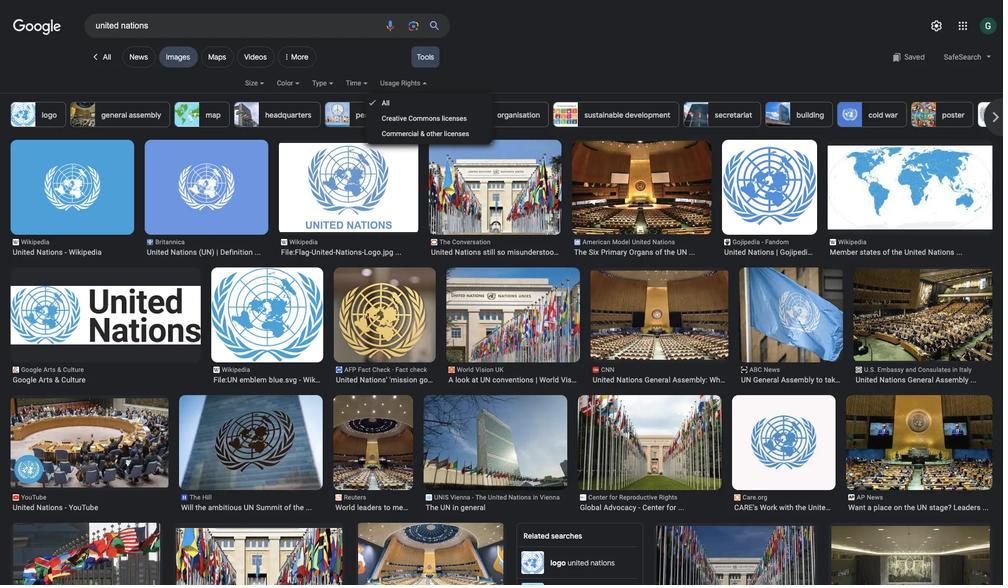 Task type: describe. For each thing, give the bounding box(es) containing it.
member states of the united nations - wikipedia image
[[828, 146, 993, 230]]

0 horizontal spatial vision
[[476, 367, 494, 374]]

united nations - wikipedia
[[13, 248, 102, 257]]

united nations 101: the six primary organs of the un - amun element
[[574, 248, 710, 257]]

the right organs
[[664, 248, 675, 257]]

u.s.
[[864, 367, 876, 374]]

type button
[[312, 78, 346, 96]]

0 vertical spatial news
[[129, 52, 148, 62]]

model
[[612, 239, 630, 246]]

united nations (un) | definition, history, founders, flag, & facts |  britannica image
[[135, 140, 278, 235]]

logo.jpg
[[364, 248, 394, 257]]

size
[[245, 79, 258, 87]]

maps link
[[201, 46, 234, 68]]

united nations general assembly: who's ... list item
[[579, 268, 737, 385]]

... inside hoax circulates about united nations' 'mission goals' | fact check element
[[440, 376, 446, 385]]

place inside un general assembly to take place amid uptick of political violence - abc  news 'element'
[[841, 376, 860, 385]]

general for united nations general assembly ...
[[908, 376, 934, 385]]

place inside want a place on the un stage? leaders of divided nations must first get  past this gatekeeper | ap news element
[[874, 504, 892, 512]]

nations inside the six primary organs of the un ... list item
[[653, 239, 675, 246]]

creative commons licenses
[[382, 115, 467, 123]]

search by image image
[[407, 20, 420, 32]]

color button
[[277, 78, 312, 96]]

as
[[433, 504, 441, 512]]

- inside the un in general list item
[[472, 495, 474, 502]]

united nations general assembly: who's ...
[[593, 376, 737, 385]]

nations inside the un in general list item
[[509, 495, 531, 502]]

commons
[[409, 115, 440, 123]]

assembly inside 'element'
[[781, 376, 814, 385]]

a look at un conventions | world vision uk image
[[442, 268, 585, 363]]

safesearch button
[[939, 46, 997, 68]]

global
[[580, 504, 602, 512]]

2 vienna from the left
[[540, 495, 560, 502]]

new york link
[[390, 102, 462, 127]]

usage rights
[[380, 79, 421, 87]]

searches
[[551, 532, 582, 542]]

the for the un in general
[[426, 504, 439, 512]]

united nations - youtube list item
[[11, 396, 169, 513]]

member states of the united nations - wikipedia element
[[830, 248, 991, 257]]

logo for logo united nations
[[551, 559, 566, 568]]

(un)
[[199, 248, 215, 257]]

a
[[449, 376, 454, 385]]

news link
[[123, 46, 156, 68]]

will
[[181, 504, 194, 512]]

secretariat link
[[684, 102, 761, 127]]

... inside united nations 101: the six primary organs of the un - amun element
[[689, 248, 695, 257]]

world for world leaders to meet at un as big ...
[[335, 504, 355, 512]]

'mission
[[389, 376, 418, 385]]

general for united nations general assembly: who's ...
[[645, 376, 671, 385]]

six
[[589, 248, 599, 257]]

usage
[[380, 79, 400, 87]]

misunderstood
[[507, 248, 558, 257]]

uk inside a look at un conventions | world vision uk element
[[584, 376, 594, 385]]

| right conventions
[[536, 376, 538, 385]]

& inside "element"
[[55, 376, 59, 385]]

world for world vision uk
[[457, 367, 474, 374]]

united nations general assembly ...
[[856, 376, 977, 385]]

... inside file:flag-united-nations-logo.jpg - wikipedia element
[[395, 248, 402, 257]]

world leaders to meet at un as big powers vie for developing states |  reuters image
[[333, 394, 413, 493]]

states
[[860, 248, 881, 257]]

assembly inside list item
[[936, 376, 969, 385]]

file:flag-united-nations-logo.jpg - wikipedia element
[[281, 248, 416, 257]]

related
[[524, 532, 550, 542]]

the un in general image
[[424, 395, 567, 491]]

sustainable development
[[585, 110, 671, 120]]

world leaders to meet at un as big ...
[[335, 504, 461, 512]]

global advocacy - center for ...
[[580, 504, 685, 512]]

meet
[[393, 504, 410, 512]]

a look at un conventions | world vision uk list item
[[442, 268, 594, 385]]

mission & history - un watch image
[[176, 529, 342, 586]]

consulates
[[918, 367, 951, 374]]

afp fact check · fact check
[[344, 367, 427, 374]]

wikipedia for file:flag-
[[290, 239, 318, 246]]

united nations general assembly: who's speaking and what to watch for | cnn element
[[593, 376, 737, 385]]

go to google home image
[[13, 18, 61, 36]]

the united nations, new york, united states — google arts & culture element
[[13, 376, 199, 385]]

want a place on the un stage? leaders ... list item
[[846, 396, 994, 513]]

hoax circulates about united nations' 'mission goals' | fact check image
[[312, 268, 451, 363]]

un general assembly to take place amid uptick of political violence - abc  news element
[[741, 376, 887, 385]]

development
[[625, 110, 671, 120]]

united nations - youtube image
[[11, 399, 169, 488]]

tools button
[[412, 46, 440, 68]]

creative
[[382, 115, 407, 123]]

peace link
[[325, 102, 386, 127]]

american model united nations
[[583, 239, 675, 246]]

1 vertical spatial vision
[[561, 376, 582, 385]]

check
[[410, 367, 427, 374]]

1 vertical spatial world
[[540, 376, 559, 385]]

united inside the un in general list item
[[488, 495, 507, 502]]

to inside 'element'
[[816, 376, 823, 385]]

united nations | gojipedia | fandom image
[[722, 140, 817, 235]]

american
[[583, 239, 611, 246]]

security council chamber | united nations image
[[832, 527, 990, 586]]

the conversation
[[440, 239, 491, 246]]

other
[[427, 130, 442, 138]]

0 vertical spatial uk
[[495, 367, 504, 374]]

united-
[[312, 248, 336, 257]]

1 vertical spatial all
[[382, 99, 390, 107]]

emblem
[[240, 376, 267, 385]]

united nations headquarters | flags of member nations flying… | flickr image
[[13, 523, 160, 586]]

0 vertical spatial at
[[472, 376, 478, 385]]

file:flag-united-nations-logo.jpg ...
[[281, 248, 402, 257]]

google inside "element"
[[13, 376, 37, 385]]

the for the hill
[[190, 495, 201, 502]]

united nations still so misunderstood ...
[[431, 248, 567, 257]]

unis vienna - the united nations in vienna
[[434, 495, 560, 502]]

- inside "element"
[[65, 248, 67, 257]]

usage rights button
[[380, 78, 440, 96]]

member
[[830, 248, 858, 257]]

general inside list item
[[461, 504, 486, 512]]

file:flag-united-nations-logo.jpg ... list item
[[269, 140, 428, 257]]

·
[[392, 367, 394, 374]]

sustainable development link
[[553, 102, 680, 127]]

conversation
[[452, 239, 491, 246]]

0 horizontal spatial all
[[103, 52, 111, 62]]

commercial & other licenses
[[382, 130, 469, 138]]

building link
[[766, 102, 833, 127]]

leaders
[[357, 504, 382, 512]]

united nations (un) | definition, history, founders, flag, & facts |  britannica element
[[147, 248, 266, 257]]

file:un emblem blue.svg - wikipedia list item
[[211, 268, 336, 385]]

ap news
[[857, 495, 883, 502]]

world vision uk
[[457, 367, 504, 374]]

0 vertical spatial general
[[101, 110, 127, 120]]

united nations - wikipedia list item
[[1, 140, 144, 257]]

building
[[797, 110, 824, 120]]

united nations (un) | definition ...
[[147, 248, 261, 257]]

united nations general assembly ... list item
[[840, 268, 993, 385]]

nations inside "element"
[[36, 248, 63, 257]]

a look at un conventions | world vision uk element
[[449, 376, 594, 385]]

0 vertical spatial google
[[21, 367, 42, 374]]

assembly
[[129, 110, 161, 120]]

1 vertical spatial fandom
[[818, 248, 845, 257]]

secretariat
[[715, 110, 752, 120]]

wikipedia for united
[[21, 239, 49, 246]]

un inside world leaders to meet at un as big powers vie for developing states |  reuters element
[[420, 504, 431, 512]]

Search text field
[[96, 17, 378, 35]]

more filters element
[[278, 46, 316, 68]]

war
[[885, 110, 898, 120]]

a look at un conventions | world vision uk
[[449, 376, 594, 385]]

time
[[346, 79, 361, 87]]

united nations still so misunderstood ... list item
[[424, 140, 567, 257]]

big
[[443, 504, 453, 512]]

united nations | gojipedia | fandom list item
[[722, 140, 845, 257]]

logo united nations
[[551, 559, 615, 568]]

culture inside "element"
[[61, 376, 86, 385]]

reproductive
[[619, 495, 658, 502]]

tools
[[417, 52, 434, 62]]

... inside statement by the president on the united nations general assembly - u.s.  embassy & consulates in italy element
[[971, 376, 977, 385]]

world leaders to meet at un as big powers vie for developing states |  reuters element
[[335, 504, 461, 513]]

global advocacy - center for reproductive rights element
[[580, 504, 720, 513]]

u.s. embassy and consulates in italy
[[864, 367, 972, 374]]

1 vertical spatial to
[[384, 504, 391, 512]]

united nations 101: the six primary organs of the un - amun image
[[566, 141, 716, 235]]

| left the member
[[814, 248, 816, 257]]

why is the united nations still so misunderstood? element
[[431, 248, 567, 257]]

rights inside global advocacy - center for ... list item
[[659, 495, 678, 502]]

quick settings image
[[930, 20, 943, 32]]

the right with
[[796, 504, 806, 512]]

list containing logo
[[11, 102, 1003, 127]]

1 fact from the left
[[358, 367, 371, 374]]

un inside will the ambitious un summit of the future just be a rehash of the past? |  the hill element
[[244, 504, 254, 512]]

time button
[[346, 78, 380, 96]]

statement by the president on the united nations general assembly - u.s.  embassy & consulates in italy element
[[856, 376, 991, 385]]

| inside list item
[[216, 248, 218, 257]]

file:un emblem blue.svg - wikipedia
[[213, 376, 336, 385]]

leaders
[[954, 504, 981, 512]]

un right organs
[[677, 248, 687, 257]]

related searches
[[524, 532, 582, 542]]

will the ambitious un summit of the future just be a rehash of the past? |  the hill element
[[181, 504, 321, 513]]

hill
[[202, 495, 212, 502]]

arts inside the united nations, new york, united states — google arts & culture "element"
[[39, 376, 53, 385]]

1 horizontal spatial youtube
[[69, 504, 98, 512]]

gojipedia - fandom
[[733, 239, 789, 246]]

... inside why is the united nations still so misunderstood? 'element'
[[560, 248, 567, 257]]

un down unis
[[440, 504, 451, 512]]

... inside world leaders to meet at un as big powers vie for developing states |  reuters element
[[455, 504, 461, 512]]

- inside list item
[[639, 504, 641, 512]]

news for want
[[867, 495, 883, 502]]

advocacy
[[604, 504, 637, 512]]

want
[[849, 504, 866, 512]]

0 horizontal spatial in
[[453, 504, 459, 512]]

cold war
[[869, 110, 898, 120]]

united nations | human rights watch image
[[657, 527, 815, 586]]

the un in general
[[426, 504, 486, 512]]

cold war link
[[838, 102, 907, 127]]

summit
[[256, 504, 282, 512]]



Task type: locate. For each thing, give the bounding box(es) containing it.
1 horizontal spatial fandom
[[818, 248, 845, 257]]

1 vertical spatial rights
[[659, 495, 678, 502]]

for up 'advocacy'
[[609, 495, 618, 502]]

0 vertical spatial fandom
[[765, 239, 789, 246]]

abc
[[750, 367, 762, 374]]

1 horizontal spatial news
[[764, 367, 780, 374]]

sustainable
[[585, 110, 623, 120]]

... inside un general assembly to take place amid uptick of political violence - abc  news 'element'
[[881, 376, 887, 385]]

news left images
[[129, 52, 148, 62]]

all link up creative commons licenses on the top left
[[366, 96, 493, 111]]

take
[[825, 376, 840, 385]]

at down world vision uk on the bottom
[[472, 376, 478, 385]]

size button
[[245, 78, 277, 96]]

youtube up united nations headquarters | flags of member nations flying… | flickr image
[[69, 504, 98, 512]]

1 vertical spatial culture
[[61, 376, 86, 385]]

fact
[[358, 367, 371, 374], [396, 367, 408, 374]]

of right organs
[[655, 248, 662, 257]]

for down center for reproductive rights
[[667, 504, 676, 512]]

1 horizontal spatial to
[[816, 376, 823, 385]]

1 vertical spatial google
[[13, 376, 37, 385]]

0 horizontal spatial world
[[335, 504, 355, 512]]

rights inside dropdown button
[[401, 79, 421, 87]]

1 vertical spatial gojipedia
[[780, 248, 812, 257]]

united inside list item
[[808, 504, 830, 512]]

saved link
[[887, 46, 930, 68]]

2 vertical spatial world
[[335, 504, 355, 512]]

youtube up united nations - youtube
[[21, 495, 46, 502]]

... inside united nations (un) | definition, history, founders, flag, & facts |  britannica element
[[255, 248, 261, 257]]

google arts & culture list item
[[11, 268, 201, 385]]

0 vertical spatial world
[[457, 367, 474, 374]]

all link for the "news" link
[[85, 46, 119, 68]]

want a place on the un stage? leaders ...
[[849, 504, 989, 512]]

un general assembly to take place amid ... list item
[[728, 268, 887, 385]]

care's work with the united nations - care
[[734, 504, 883, 512]]

in right as on the left bottom of the page
[[453, 504, 459, 512]]

1 horizontal spatial at
[[472, 376, 478, 385]]

1 assembly from the left
[[781, 376, 814, 385]]

of right states
[[883, 248, 890, 257]]

the un in general element
[[426, 504, 565, 513]]

york
[[438, 110, 453, 120]]

logo for logo
[[42, 110, 57, 120]]

0 horizontal spatial general
[[101, 110, 127, 120]]

conventions
[[493, 376, 534, 385]]

0 horizontal spatial all link
[[85, 46, 119, 68]]

0 horizontal spatial fandom
[[765, 239, 789, 246]]

general
[[645, 376, 671, 385], [753, 376, 779, 385], [908, 376, 934, 385]]

list containing related searches
[[1, 140, 1003, 586]]

fandom
[[765, 239, 789, 246], [818, 248, 845, 257]]

0 vertical spatial google arts & culture
[[21, 367, 84, 374]]

1 horizontal spatial gojipedia
[[780, 248, 812, 257]]

the left six
[[574, 248, 587, 257]]

0 horizontal spatial of
[[284, 504, 291, 512]]

un inside un general assembly to take place amid uptick of political violence - abc  news 'element'
[[741, 376, 752, 385]]

0 horizontal spatial to
[[384, 504, 391, 512]]

united inside "element"
[[13, 248, 34, 257]]

the inside united nations 101: the six primary organs of the un - amun element
[[574, 248, 587, 257]]

the down unis
[[426, 504, 439, 512]]

2 horizontal spatial general
[[908, 376, 934, 385]]

to
[[816, 376, 823, 385], [384, 504, 391, 512]]

un down world vision uk on the bottom
[[480, 376, 491, 385]]

place right the take
[[841, 376, 860, 385]]

un left as on the left bottom of the page
[[420, 504, 431, 512]]

0 vertical spatial arts
[[43, 367, 56, 374]]

the left hill
[[190, 495, 201, 502]]

the six primary organs of the un ...
[[574, 248, 695, 257]]

united nations - wikipedia element
[[13, 248, 132, 257]]

|
[[216, 248, 218, 257], [776, 248, 778, 257], [814, 248, 816, 257], [536, 376, 538, 385]]

vienna up related searches
[[540, 495, 560, 502]]

work
[[760, 504, 778, 512]]

world right conventions
[[540, 376, 559, 385]]

1 vertical spatial youtube
[[69, 504, 98, 512]]

united inside the six primary organs of the un ... list item
[[632, 239, 651, 246]]

global advocacy - center for ... list item
[[578, 395, 722, 513]]

youtube
[[21, 495, 46, 502], [69, 504, 98, 512]]

1 vertical spatial list
[[1, 140, 1003, 586]]

united nations' 'mission goals ...
[[336, 376, 446, 385]]

general right big
[[461, 504, 486, 512]]

0 vertical spatial culture
[[63, 367, 84, 374]]

un left stage?
[[917, 504, 928, 512]]

so
[[497, 248, 506, 257]]

0 horizontal spatial for
[[609, 495, 618, 502]]

0 vertical spatial logo
[[42, 110, 57, 120]]

the left conversation
[[440, 239, 451, 246]]

0 vertical spatial to
[[816, 376, 823, 385]]

1 horizontal spatial fact
[[396, 367, 408, 374]]

ambitious
[[208, 504, 242, 512]]

britannica
[[155, 239, 185, 246]]

1 vertical spatial uk
[[584, 376, 594, 385]]

with
[[779, 504, 794, 512]]

in-person guided tours | united nations image
[[358, 523, 504, 586]]

a
[[868, 504, 872, 512]]

2 vertical spatial &
[[55, 376, 59, 385]]

0 vertical spatial for
[[609, 495, 618, 502]]

of
[[655, 248, 662, 257], [883, 248, 890, 257], [284, 504, 291, 512]]

organisation
[[497, 110, 540, 120]]

0 vertical spatial center
[[589, 495, 608, 502]]

1 horizontal spatial rights
[[659, 495, 678, 502]]

the down the hill
[[196, 504, 206, 512]]

global advocacy - center for reproductive rights image
[[578, 395, 722, 491]]

to left the take
[[816, 376, 823, 385]]

0 horizontal spatial youtube
[[21, 495, 46, 502]]

2 fact from the left
[[396, 367, 408, 374]]

world up 'look' on the bottom left
[[457, 367, 474, 374]]

file:flag-united-nations-logo.jpg - wikipedia image
[[269, 143, 428, 232]]

want a place on the un stage? leaders of divided nations must first get  past this gatekeeper | ap news image
[[846, 396, 994, 491]]

to left meet
[[384, 504, 391, 512]]

blue.svg
[[269, 376, 297, 385]]

1 horizontal spatial center
[[643, 504, 665, 512]]

at right meet
[[412, 504, 418, 512]]

all link
[[85, 46, 119, 68], [366, 96, 493, 111]]

0 vertical spatial &
[[421, 130, 425, 138]]

1 vienna from the left
[[451, 495, 471, 502]]

file:un emblem blue.svg - wikipedia element
[[213, 376, 336, 385]]

0 horizontal spatial assembly
[[781, 376, 814, 385]]

the inside the un in general element
[[426, 504, 439, 512]]

... inside want a place on the un stage? leaders of divided nations must first get  past this gatekeeper | ap news element
[[983, 504, 989, 512]]

0 horizontal spatial at
[[412, 504, 418, 512]]

news inside want a place on the un stage? leaders ... 'list item'
[[867, 495, 883, 502]]

| down gojipedia - fandom
[[776, 248, 778, 257]]

vienna up the un in general
[[451, 495, 471, 502]]

commercial & other licenses link
[[366, 126, 493, 142]]

general inside 'element'
[[753, 376, 779, 385]]

the right on
[[905, 504, 915, 512]]

2 horizontal spatial in
[[953, 367, 958, 374]]

1 horizontal spatial logo
[[551, 559, 566, 568]]

the up the un in general element
[[476, 495, 487, 502]]

unis
[[434, 495, 449, 502]]

0 horizontal spatial rights
[[401, 79, 421, 87]]

united inside 'element'
[[431, 248, 453, 257]]

all link left the "news" link
[[85, 46, 119, 68]]

0 vertical spatial place
[[841, 376, 860, 385]]

1 horizontal spatial vision
[[561, 376, 582, 385]]

world leaders to meet at un as big ... list item
[[333, 394, 461, 513]]

un general assembly to take place amid ...
[[741, 376, 887, 385]]

0 vertical spatial rights
[[401, 79, 421, 87]]

member states of the united nations ...
[[830, 248, 963, 257]]

look
[[455, 376, 470, 385]]

0 vertical spatial all link
[[85, 46, 119, 68]]

0 horizontal spatial gojipedia
[[733, 239, 760, 246]]

definition
[[220, 248, 253, 257]]

the right summit
[[293, 504, 304, 512]]

1 vertical spatial logo
[[551, 559, 566, 568]]

saved
[[905, 52, 925, 62]]

the six primary organs of the un ... list item
[[566, 140, 716, 257]]

1 horizontal spatial in
[[533, 495, 538, 502]]

google
[[21, 367, 42, 374], [13, 376, 37, 385]]

the inside 'united nations still so misunderstood ...' list item
[[440, 239, 451, 246]]

1 horizontal spatial all
[[382, 99, 390, 107]]

fact right ·
[[396, 367, 408, 374]]

file:un emblem blue.svg - wikipedia image
[[211, 268, 323, 363]]

in left italy
[[953, 367, 958, 374]]

0 vertical spatial youtube
[[21, 495, 46, 502]]

wikipedia inside "element"
[[69, 248, 102, 257]]

1 vertical spatial center
[[643, 504, 665, 512]]

assembly
[[781, 376, 814, 385], [936, 376, 969, 385]]

| right (un)
[[216, 248, 218, 257]]

un inside 'list item'
[[917, 504, 928, 512]]

the
[[664, 248, 675, 257], [892, 248, 903, 257], [196, 504, 206, 512], [293, 504, 304, 512], [796, 504, 806, 512], [905, 504, 915, 512]]

1 vertical spatial place
[[874, 504, 892, 512]]

the un in general list item
[[424, 395, 567, 513]]

2 horizontal spatial of
[[883, 248, 890, 257]]

... inside united nations general assembly: who's speaking and what to watch for | cnn element
[[731, 376, 737, 385]]

wikipedia inside 'file:flag-united-nations-logo.jpg ...' list item
[[290, 239, 318, 246]]

emblem image
[[979, 102, 1003, 127]]

united nations - youtube
[[13, 504, 98, 512]]

- inside united nations | gojipedia | fandom list item
[[762, 239, 764, 246]]

1 horizontal spatial world
[[457, 367, 474, 374]]

member states of the united nations ... list item
[[828, 140, 993, 257]]

1 horizontal spatial vienna
[[540, 495, 560, 502]]

3 general from the left
[[908, 376, 934, 385]]

logo link
[[11, 102, 66, 127]]

commercial
[[382, 130, 419, 138]]

the for the conversation
[[440, 239, 451, 246]]

general down the abc news
[[753, 376, 779, 385]]

un general assembly to take place amid uptick of political violence - abc  news image
[[728, 268, 855, 363]]

general left assembly:
[[645, 376, 671, 385]]

... inside global advocacy - center for reproductive rights element
[[678, 504, 685, 512]]

0 horizontal spatial place
[[841, 376, 860, 385]]

1 vertical spatial google arts & culture
[[13, 376, 86, 385]]

1 vertical spatial arts
[[39, 376, 53, 385]]

0 horizontal spatial uk
[[495, 367, 504, 374]]

news right abc in the right bottom of the page
[[764, 367, 780, 374]]

un inside a look at un conventions | world vision uk element
[[480, 376, 491, 385]]

center up global
[[589, 495, 608, 502]]

google arts & culture
[[21, 367, 84, 374], [13, 376, 86, 385]]

news for un
[[764, 367, 780, 374]]

google arts & culture inside "element"
[[13, 376, 86, 385]]

0 horizontal spatial general
[[645, 376, 671, 385]]

care's work with the united nations - care element
[[734, 504, 883, 513]]

1 vertical spatial all link
[[366, 96, 493, 111]]

- inside list item
[[860, 504, 863, 512]]

care's
[[734, 504, 758, 512]]

united nations (un) | definition ... list item
[[135, 140, 278, 257]]

assembly left the take
[[781, 376, 814, 385]]

None search field
[[0, 13, 450, 38]]

logo inside logo link
[[42, 110, 57, 120]]

nations inside list item
[[832, 504, 858, 512]]

videos
[[244, 52, 267, 62]]

of right summit
[[284, 504, 291, 512]]

0 vertical spatial list
[[11, 102, 1003, 127]]

place right a
[[874, 504, 892, 512]]

gojipedia down gojipedia - fandom
[[780, 248, 812, 257]]

will the ambitious un summit of the ...
[[181, 504, 312, 512]]

2 horizontal spatial world
[[540, 376, 559, 385]]

the right states
[[892, 248, 903, 257]]

hoax circulates about united nations' 'mission goals' | fact check element
[[336, 376, 446, 385]]

center down reproductive
[[643, 504, 665, 512]]

more
[[291, 52, 309, 62]]

will the ambitious un summit of the ... list item
[[179, 395, 323, 513]]

all link for creative commons licenses link
[[366, 96, 493, 111]]

care's work with the united nations - care image
[[732, 392, 836, 495]]

gojipedia up "united nations | gojipedia | fandom"
[[733, 239, 760, 246]]

0 vertical spatial all
[[103, 52, 111, 62]]

primary
[[601, 248, 627, 257]]

0 vertical spatial vision
[[476, 367, 494, 374]]

united nations' 'mission goals ... list item
[[312, 268, 451, 385]]

2 vertical spatial news
[[867, 495, 883, 502]]

the united nations, new york, united states — google arts & culture image
[[11, 286, 201, 345]]

organs
[[629, 248, 654, 257]]

and
[[906, 367, 917, 374]]

the hill
[[190, 495, 212, 502]]

nations inside 'element'
[[455, 248, 481, 257]]

peace
[[356, 110, 377, 120]]

statement by the president on the united nations general assembly - u.s.  embassy & consulates in italy image
[[840, 269, 993, 361]]

0 vertical spatial gojipedia
[[733, 239, 760, 246]]

1 horizontal spatial general
[[461, 504, 486, 512]]

2 vertical spatial in
[[453, 504, 459, 512]]

1 horizontal spatial general
[[753, 376, 779, 385]]

general assembly
[[101, 110, 161, 120]]

uk
[[495, 367, 504, 374], [584, 376, 594, 385]]

the for the six primary organs of the un ...
[[574, 248, 587, 257]]

who's
[[710, 376, 729, 385]]

more button
[[278, 38, 320, 72]]

arts
[[43, 367, 56, 374], [39, 376, 53, 385]]

1 vertical spatial for
[[667, 504, 676, 512]]

general down the u.s. embassy and consulates in italy
[[908, 376, 934, 385]]

rights right "usage"
[[401, 79, 421, 87]]

rights up global advocacy - center for reproductive rights element
[[659, 495, 678, 502]]

licenses up other
[[442, 115, 467, 123]]

in up related
[[533, 495, 538, 502]]

1 horizontal spatial uk
[[584, 376, 594, 385]]

united nations - wikipedia image
[[1, 140, 144, 235]]

1 horizontal spatial of
[[655, 248, 662, 257]]

at
[[472, 376, 478, 385], [412, 504, 418, 512]]

next image
[[985, 107, 1003, 128]]

center for reproductive rights
[[589, 495, 678, 502]]

licenses down york
[[444, 130, 469, 138]]

general
[[101, 110, 127, 120], [461, 504, 486, 512]]

all left the "news" link
[[103, 52, 111, 62]]

nations
[[653, 239, 675, 246], [36, 248, 63, 257], [171, 248, 197, 257], [455, 248, 481, 257], [748, 248, 774, 257], [928, 248, 955, 257], [617, 376, 643, 385], [880, 376, 906, 385], [509, 495, 531, 502], [36, 504, 63, 512], [832, 504, 858, 512]]

united nations | gojipedia | fandom element
[[724, 248, 845, 257]]

united nations general assembly: who's speaking and what to watch for | cnn image
[[579, 271, 737, 360]]

0 horizontal spatial fact
[[358, 367, 371, 374]]

fact up nations'
[[358, 367, 371, 374]]

0 horizontal spatial center
[[589, 495, 608, 502]]

wikipedia inside member states of the united nations ... list item
[[838, 239, 867, 246]]

wikipedia for member
[[838, 239, 867, 246]]

of inside list item
[[284, 504, 291, 512]]

the inside 'list item'
[[905, 504, 915, 512]]

0 horizontal spatial vienna
[[451, 495, 471, 502]]

1 horizontal spatial for
[[667, 504, 676, 512]]

un down abc in the right bottom of the page
[[741, 376, 752, 385]]

world down reuters
[[335, 504, 355, 512]]

... inside 'member states of the united nations - wikipedia' element
[[957, 248, 963, 257]]

in
[[953, 367, 958, 374], [533, 495, 538, 502], [453, 504, 459, 512]]

... inside will the ambitious un summit of the future just be a rehash of the past? |  the hill element
[[306, 504, 312, 512]]

news inside un general assembly to take place amid ... list item
[[764, 367, 780, 374]]

in inside united nations general assembly ... list item
[[953, 367, 958, 374]]

all up creative
[[382, 99, 390, 107]]

news up care
[[867, 495, 883, 502]]

the inside will the ambitious un summit of the ... list item
[[190, 495, 201, 502]]

2 general from the left
[[753, 376, 779, 385]]

safesearch
[[944, 53, 982, 61]]

cnn
[[601, 367, 615, 374]]

1 vertical spatial news
[[764, 367, 780, 374]]

amid
[[862, 376, 879, 385]]

0 horizontal spatial news
[[129, 52, 148, 62]]

embassy
[[878, 367, 904, 374]]

1 general from the left
[[645, 376, 671, 385]]

1 horizontal spatial place
[[874, 504, 892, 512]]

united nations - youtube element
[[13, 504, 166, 513]]

un left summit
[[244, 504, 254, 512]]

file:flag-
[[281, 248, 312, 257]]

why is the united nations still so misunderstood? image
[[424, 140, 567, 235]]

2 assembly from the left
[[936, 376, 969, 385]]

1 horizontal spatial all link
[[366, 96, 493, 111]]

0 vertical spatial licenses
[[442, 115, 467, 123]]

assembly:
[[673, 376, 708, 385]]

fandom up "united nations | gojipedia | fandom"
[[765, 239, 789, 246]]

1 vertical spatial licenses
[[444, 130, 469, 138]]

care's work with the united nations - care list item
[[732, 392, 883, 513]]

will the ambitious un summit of the future just be a rehash of the past? |  the hill image
[[179, 395, 323, 491]]

wikipedia for file:un
[[222, 367, 250, 374]]

general left assembly
[[101, 110, 127, 120]]

1 vertical spatial &
[[57, 367, 61, 374]]

on
[[894, 504, 903, 512]]

want a place on the un stage? leaders of divided nations must first get  past this gatekeeper | ap news element
[[849, 504, 991, 513]]

1 vertical spatial at
[[412, 504, 418, 512]]

general assembly link
[[70, 102, 170, 127]]

fandom left states
[[818, 248, 845, 257]]

all
[[103, 52, 111, 62], [382, 99, 390, 107]]

1 horizontal spatial assembly
[[936, 376, 969, 385]]

list
[[11, 102, 1003, 127], [1, 140, 1003, 586]]

for
[[609, 495, 618, 502], [667, 504, 676, 512]]

wikipedia
[[21, 239, 49, 246], [290, 239, 318, 246], [838, 239, 867, 246], [69, 248, 102, 257], [222, 367, 250, 374], [303, 376, 336, 385]]

2 horizontal spatial news
[[867, 495, 883, 502]]

assembly down italy
[[936, 376, 969, 385]]



Task type: vqa. For each thing, say whether or not it's contained in the screenshot.
1 within the BEST DEPARTING FLIGHTS 'main content'
no



